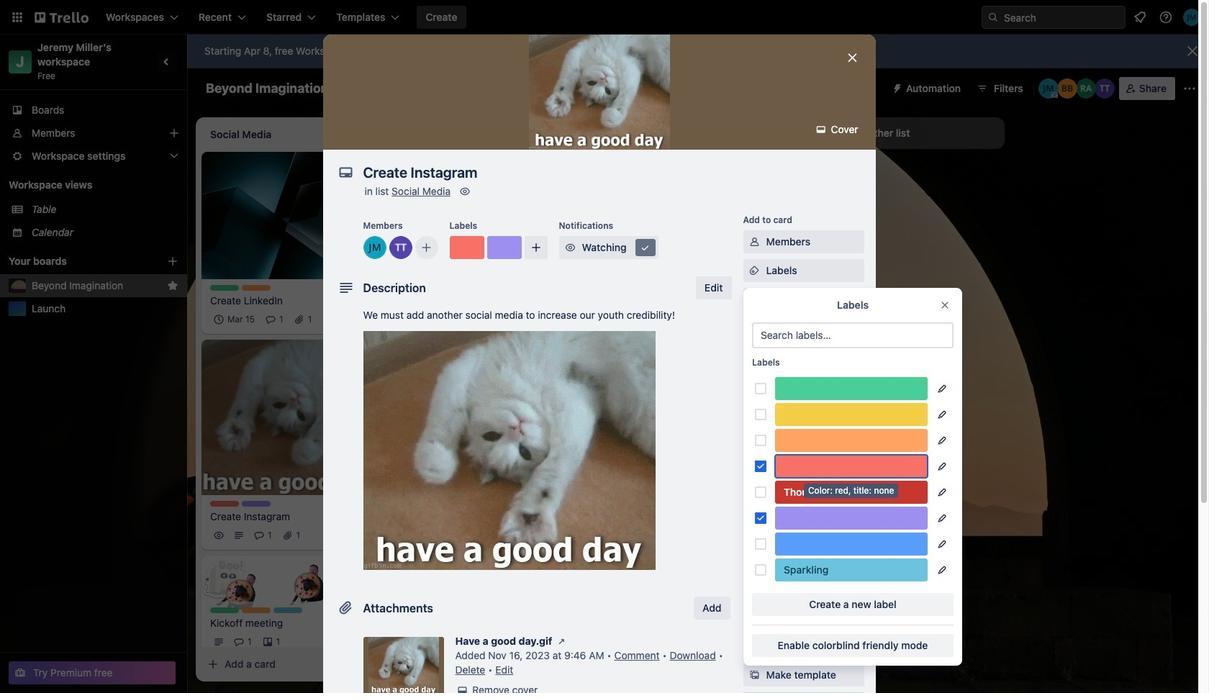 Task type: describe. For each thing, give the bounding box(es) containing it.
color: orange, title: none image
[[242, 607, 271, 613]]

1 horizontal spatial color: sky, title: "sparkling" element
[[775, 559, 928, 582]]

ruby anderson (rubyanderson7) image
[[567, 337, 584, 354]]

color: yellow, title: none image
[[775, 403, 928, 426]]

your boards with 2 items element
[[9, 253, 145, 270]]

close popover image
[[939, 299, 951, 311]]

1 horizontal spatial color: purple, title: none image
[[775, 507, 928, 530]]

color: red, title: none image
[[210, 501, 239, 507]]

0 vertical spatial create from template… image
[[777, 390, 789, 401]]

2 vertical spatial jeremy miller (jeremymiller198) image
[[355, 527, 372, 544]]

0 horizontal spatial color: bold red, title: "thoughts" element
[[415, 371, 443, 377]]

1 vertical spatial color: bold red, title: "thoughts" element
[[775, 481, 928, 504]]

bob builder (bobbuilder40) image
[[1057, 78, 1077, 99]]

create from template… image
[[573, 433, 584, 445]]

add members to card image
[[421, 240, 432, 255]]

add board image
[[167, 256, 178, 267]]

0 vertical spatial color: orange, title: none image
[[242, 285, 271, 291]]

have\_a\_good\_day.gif image
[[363, 331, 655, 570]]

back to home image
[[35, 6, 89, 29]]

0 vertical spatial jeremy miller (jeremymiller198) image
[[1038, 78, 1059, 99]]

0 horizontal spatial color: purple, title: none image
[[242, 501, 271, 507]]

1 vertical spatial jeremy miller (jeremymiller198) image
[[363, 236, 386, 259]]



Task type: locate. For each thing, give the bounding box(es) containing it.
1 horizontal spatial color: bold red, title: "thoughts" element
[[775, 481, 928, 504]]

0 notifications image
[[1131, 9, 1149, 26]]

jeremy miller (jeremymiller198) image
[[1038, 78, 1059, 99], [547, 337, 564, 354]]

edit card image
[[359, 346, 371, 357]]

jeremy miller (jeremymiller198) image
[[1183, 9, 1201, 26], [363, 236, 386, 259], [355, 527, 372, 544]]

color: bold red, title: "thoughts" element
[[415, 371, 443, 377], [775, 481, 928, 504]]

1 horizontal spatial jeremy miller (jeremymiller198) image
[[1038, 78, 1059, 99]]

Search labels… text field
[[752, 322, 954, 348]]

None checkbox
[[435, 296, 510, 314]]

1 horizontal spatial color: orange, title: none image
[[775, 429, 928, 452]]

primary element
[[0, 0, 1209, 35]]

show menu image
[[1183, 81, 1197, 96]]

color: blue, title: none image
[[775, 533, 928, 556]]

1 vertical spatial color: orange, title: none image
[[775, 429, 928, 452]]

color: purple, title: none image right color: red, title: none icon
[[242, 501, 271, 507]]

color: green, title: none image for the top color: orange, title: none image
[[210, 285, 239, 291]]

0 vertical spatial color: red, title: none image
[[449, 236, 484, 259]]

jeremy miller (jeremymiller198) image left ruby anderson (rubyanderson7) icon
[[547, 337, 564, 354]]

jeremy miller (jeremymiller198) image left ruby anderson (rubyanderson7) image
[[1038, 78, 1059, 99]]

create from template… image up color: yellow, title: none image
[[777, 390, 789, 401]]

1 vertical spatial create from template… image
[[368, 659, 380, 670]]

1 vertical spatial color: green, title: none image
[[775, 377, 928, 400]]

color: red, title: none image left color: purple, title: none icon
[[449, 236, 484, 259]]

sm image
[[886, 77, 906, 97], [458, 184, 472, 199], [638, 240, 652, 255], [747, 263, 762, 278]]

Board name text field
[[199, 77, 336, 100]]

color: sky, title: "sparkling" element right color: orange, title: none icon
[[273, 607, 302, 613]]

color: green, title: none image right starred icon
[[210, 285, 239, 291]]

1 vertical spatial jeremy miller (jeremymiller198) image
[[547, 337, 564, 354]]

create from template… image
[[777, 390, 789, 401], [368, 659, 380, 670]]

color: sky, title: "sparkling" element down color: blue, title: none image
[[775, 559, 928, 582]]

ruby anderson (rubyanderson7) image
[[1076, 78, 1096, 99]]

None text field
[[356, 160, 831, 186]]

open information menu image
[[1159, 10, 1173, 24]]

color: sky, title: "sparkling" element
[[775, 559, 928, 582], [273, 607, 302, 613]]

search image
[[987, 12, 999, 23]]

color: green, title: none image left color: orange, title: none icon
[[210, 607, 239, 613]]

customize views image
[[556, 81, 571, 96]]

color: red, title: none image
[[449, 236, 484, 259], [775, 455, 928, 478]]

0 vertical spatial color: green, title: none image
[[210, 285, 239, 291]]

0 horizontal spatial color: sky, title: "sparkling" element
[[273, 607, 302, 613]]

1 horizontal spatial create from template… image
[[777, 390, 789, 401]]

color: red, title: none image down color: yellow, title: none image
[[775, 455, 928, 478]]

color: purple, title: none image up color: blue, title: none image
[[775, 507, 928, 530]]

color: green, title: none image
[[210, 285, 239, 291], [775, 377, 928, 400], [210, 607, 239, 613]]

color: purple, title: none image
[[487, 236, 521, 259]]

0 vertical spatial jeremy miller (jeremymiller198) image
[[1183, 9, 1201, 26]]

color: orange, title: none image
[[242, 285, 271, 291], [775, 429, 928, 452]]

0 horizontal spatial jeremy miller (jeremymiller198) image
[[547, 337, 564, 354]]

0 vertical spatial color: sky, title: "sparkling" element
[[775, 559, 928, 582]]

terry turtle (terryturtle) image
[[1095, 78, 1115, 99], [389, 236, 412, 259], [355, 311, 372, 328], [527, 337, 544, 354], [335, 527, 352, 544]]

2 vertical spatial color: green, title: none image
[[210, 607, 239, 613]]

0 horizontal spatial color: red, title: none image
[[449, 236, 484, 259]]

tooltip
[[804, 484, 898, 498]]

color: purple, title: none image
[[242, 501, 271, 507], [775, 507, 928, 530]]

Search field
[[999, 6, 1125, 28]]

0 vertical spatial color: bold red, title: "thoughts" element
[[415, 371, 443, 377]]

1 horizontal spatial color: red, title: none image
[[775, 455, 928, 478]]

terry turtle (terryturtle) image
[[355, 633, 372, 651]]

0 horizontal spatial color: orange, title: none image
[[242, 285, 271, 291]]

color: green, title: none image up color: yellow, title: none image
[[775, 377, 928, 400]]

None checkbox
[[210, 311, 259, 328]]

1 vertical spatial color: sky, title: "sparkling" element
[[273, 607, 302, 613]]

create from template… image down terry turtle (terryturtle) image
[[368, 659, 380, 670]]

starred icon image
[[167, 280, 178, 291]]

sm image
[[814, 122, 828, 137], [747, 235, 762, 249], [563, 240, 578, 255], [747, 610, 762, 625], [555, 634, 569, 648], [747, 639, 762, 654], [747, 668, 762, 682], [455, 683, 470, 693]]

color: green, title: none image for color: orange, title: none icon
[[210, 607, 239, 613]]

0 horizontal spatial create from template… image
[[368, 659, 380, 670]]

1 vertical spatial color: red, title: none image
[[775, 455, 928, 478]]



Task type: vqa. For each thing, say whether or not it's contained in the screenshot.
Add members to card icon
yes



